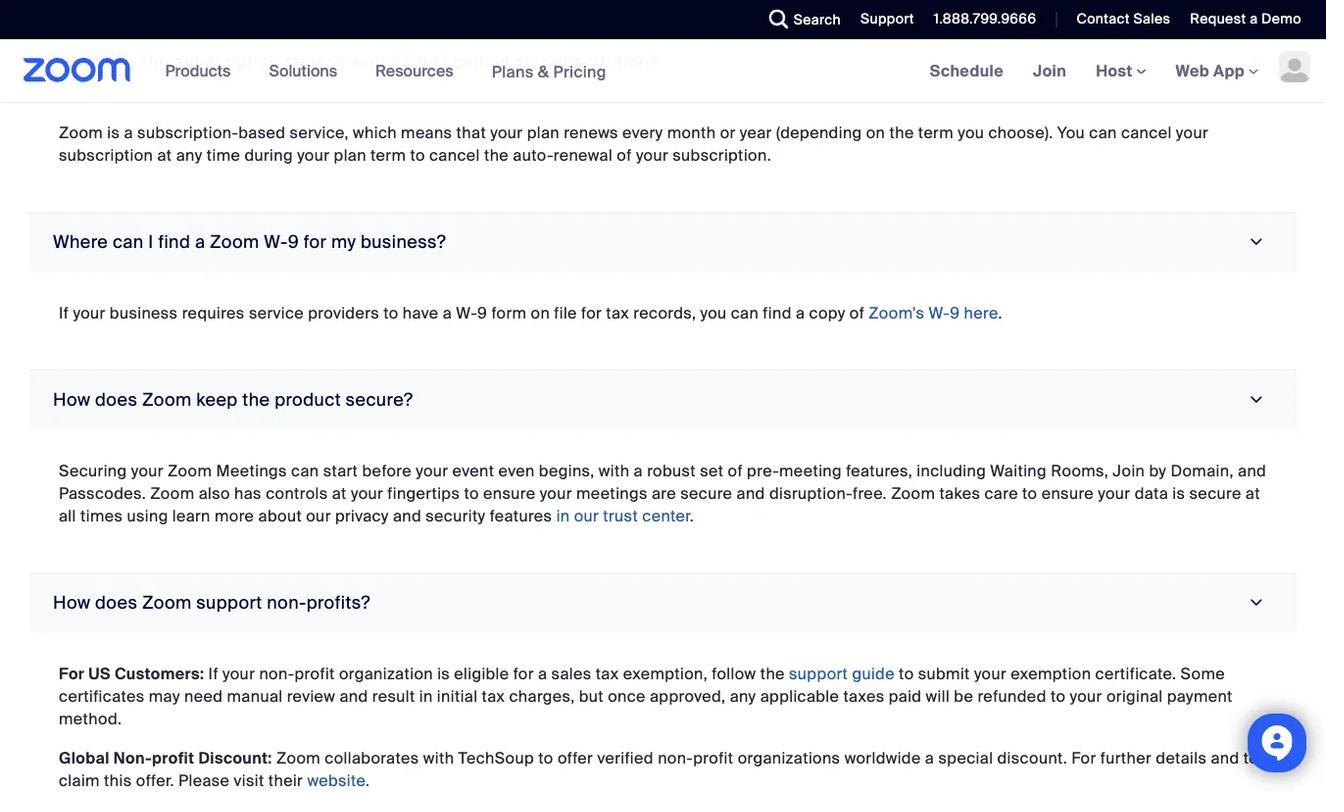 Task type: locate. For each thing, give the bounding box(es) containing it.
your up using
[[131, 460, 164, 481]]

how does zoom support non-profits? button
[[29, 574, 1297, 633]]

on inside zoom is a subscription-based service, which means that your plan renews every month or year (depending on the term you choose). you can cancel your subscription at any time during your plan term to cancel the auto-renewal of your subscription.
[[867, 122, 886, 143]]

in our trust center link
[[557, 505, 690, 526]]

this
[[104, 770, 132, 791]]

does for how does zoom keep the product secure?
[[95, 389, 138, 411]]

your left the business
[[73, 302, 106, 323]]

2 vertical spatial tax
[[482, 686, 505, 706]]

global
[[59, 748, 110, 768]]

profit inside the zoom collaborates with techsoup to offer verified non-profit organizations worldwide a special discount. for further details and to claim this offer. please visit their
[[693, 748, 734, 768]]

exemption,
[[623, 663, 708, 684]]

auto-
[[513, 145, 554, 165]]

can inside zoom is a subscription-based service, which means that your plan renews every month or year (depending on the term you choose). you can cancel your subscription at any time during your plan term to cancel the auto-renewal of your subscription.
[[1090, 122, 1117, 143]]

and right the details
[[1211, 748, 1240, 768]]

your up manual
[[223, 663, 255, 684]]

0 horizontal spatial with
[[423, 748, 454, 768]]

my left business? at the left of page
[[331, 231, 356, 253]]

service left work?
[[285, 50, 346, 73]]

plan up auto-
[[527, 122, 560, 143]]

subscription inside zoom is a subscription-based service, which means that your plan renews every month or year (depending on the term you choose). you can cancel your subscription at any time during your plan term to cancel the auto-renewal of your subscription.
[[59, 145, 153, 165]]

records,
[[634, 302, 696, 323]]

0 horizontal spatial my
[[331, 231, 356, 253]]

1 vertical spatial of
[[850, 302, 865, 323]]

2 our from the left
[[574, 505, 599, 526]]

1 horizontal spatial our
[[574, 505, 599, 526]]

1 vertical spatial for
[[581, 302, 602, 323]]

service for subscription
[[285, 50, 346, 73]]

service right requires
[[249, 302, 304, 323]]

1 horizontal spatial in
[[557, 505, 570, 526]]

you left choose).
[[958, 122, 985, 143]]

1 horizontal spatial plan
[[527, 122, 560, 143]]

zoom inside the zoom collaborates with techsoup to offer verified non-profit organizations worldwide a special discount. for further details and to claim this offer. please visit their
[[276, 748, 321, 768]]

of
[[617, 145, 632, 165], [850, 302, 865, 323], [728, 460, 743, 481]]

right image
[[1244, 233, 1270, 251], [1244, 594, 1270, 612]]

can right records,
[[731, 302, 759, 323]]

1 horizontal spatial at
[[332, 483, 347, 503]]

a inside where can i find a zoom w-9 for my business? dropdown button
[[195, 231, 205, 253]]

and inside to submit your exemption certificate. some certificates may need manual review and result in initial tax charges, but once approved, any applicable taxes paid will be refunded to your original payment method.
[[340, 686, 368, 706]]

our down meetings
[[574, 505, 599, 526]]

0 vertical spatial if
[[59, 302, 69, 323]]

w- down 'during' at the left top of the page
[[264, 231, 288, 253]]

work?
[[351, 50, 400, 73]]

global non-profit discount:
[[59, 748, 272, 768]]

2 does from the top
[[95, 389, 138, 411]]

and down organization at the left bottom
[[340, 686, 368, 706]]

on left file
[[531, 302, 550, 323]]

how for how does zoom keep the product secure?
[[53, 389, 91, 411]]

a inside the zoom collaborates with techsoup to offer verified non-profit organizations worldwide a special discount. for further details and to claim this offer. please visit their
[[925, 748, 935, 768]]

1 vertical spatial my
[[331, 231, 356, 253]]

which
[[353, 122, 397, 143]]

any inside zoom is a subscription-based service, which means that your plan renews every month or year (depending on the term you choose). you can cancel your subscription at any time during your plan term to cancel the auto-renewal of your subscription.
[[176, 145, 203, 165]]

to submit your exemption certificate. some certificates may need manual review and result in initial tax charges, but once approved, any applicable taxes paid will be refunded to your original payment method.
[[59, 663, 1233, 729]]

0 horizontal spatial for
[[304, 231, 327, 253]]

applicable
[[761, 686, 840, 706]]

2 horizontal spatial is
[[1173, 483, 1186, 503]]

9 down 'during' at the left top of the page
[[288, 231, 299, 253]]

free.
[[853, 483, 887, 503]]

at
[[157, 145, 172, 165], [332, 483, 347, 503], [1246, 483, 1261, 503]]

0 horizontal spatial w-
[[264, 231, 288, 253]]

1 vertical spatial support
[[789, 663, 848, 684]]

business?
[[361, 231, 446, 253]]

zoom up customers:
[[142, 592, 192, 614]]

profit down 'approved,'
[[693, 748, 734, 768]]

1 vertical spatial non-
[[259, 663, 295, 684]]

features,
[[846, 460, 913, 481]]

0 horizontal spatial ensure
[[483, 483, 536, 503]]

zoom down zoom logo
[[59, 122, 103, 143]]

verified
[[597, 748, 654, 768]]

1 vertical spatial tax
[[596, 663, 619, 684]]

0 horizontal spatial support
[[196, 592, 262, 614]]

in inside to submit your exemption certificate. some certificates may need manual review and result in initial tax charges, but once approved, any applicable taxes paid will be refunded to your original payment method.
[[419, 686, 433, 706]]

meetings
[[577, 483, 648, 503]]

0 horizontal spatial any
[[176, 145, 203, 165]]

copy
[[809, 302, 846, 323]]

1 horizontal spatial on
[[867, 122, 886, 143]]

0 horizontal spatial find
[[158, 231, 190, 253]]

choose).
[[989, 122, 1054, 143]]

a inside zoom is a subscription-based service, which means that your plan renews every month or year (depending on the term you choose). you can cancel your subscription at any time during your plan term to cancel the auto-renewal of your subscription.
[[124, 122, 133, 143]]

the
[[142, 50, 170, 73], [890, 122, 914, 143], [484, 145, 509, 165], [242, 389, 270, 411], [761, 663, 785, 684]]

are
[[652, 483, 677, 503]]

at down start
[[332, 483, 347, 503]]

non- up manual
[[259, 663, 295, 684]]

your up auto-
[[490, 122, 523, 143]]

how inside how does zoom support non-profits? dropdown button
[[53, 592, 91, 614]]

0 horizontal spatial if
[[59, 302, 69, 323]]

1 horizontal spatial i
[[443, 50, 448, 73]]

profile picture image
[[1280, 51, 1311, 82]]

1 horizontal spatial w-
[[456, 302, 478, 323]]

2 secure from the left
[[1190, 483, 1242, 503]]

3 does from the top
[[95, 592, 138, 614]]

can right you
[[1090, 122, 1117, 143]]

approved,
[[650, 686, 726, 706]]

i inside dropdown button
[[148, 231, 154, 253]]

1 vertical spatial .
[[690, 505, 694, 526]]

review
[[287, 686, 336, 706]]

0 vertical spatial my
[[514, 50, 539, 73]]

zoom up requires
[[210, 231, 259, 253]]

solutions
[[269, 60, 337, 81]]

meetings
[[216, 460, 287, 481]]

charges,
[[509, 686, 575, 706]]

1 vertical spatial if
[[208, 663, 218, 684]]

using
[[127, 505, 168, 526]]

does up us
[[95, 592, 138, 614]]

subscription down the subscription-
[[59, 145, 153, 165]]

how does zoom keep the product secure?
[[53, 389, 413, 411]]

our
[[306, 505, 331, 526], [574, 505, 599, 526]]

does up 'securing'
[[95, 389, 138, 411]]

some
[[1181, 663, 1226, 684]]

1 vertical spatial does
[[95, 389, 138, 411]]

a left robust at the bottom of the page
[[634, 460, 643, 481]]

term down schedule at the top right of the page
[[919, 122, 954, 143]]

join
[[1034, 60, 1067, 81], [1113, 460, 1145, 481]]

1 vertical spatial join
[[1113, 460, 1145, 481]]

2 horizontal spatial of
[[850, 302, 865, 323]]

right image inside how does zoom support non-profits? dropdown button
[[1244, 594, 1270, 612]]

how does the subscription service work? can i cancel my subscription?
[[53, 50, 658, 73]]

my inside dropdown button
[[331, 231, 356, 253]]

of inside the securing your zoom meetings can start before your event even begins, with a robust set of pre-meeting features, including waiting rooms, join by domain, and passcodes. zoom also has controls at your fingertips to ensure your meetings are secure and disruption-free. zoom takes care to ensure your data is secure at all times using learn more about our privacy and security features
[[728, 460, 743, 481]]

1 how from the top
[[53, 50, 91, 73]]

in right features
[[557, 505, 570, 526]]

have
[[403, 302, 439, 323]]

a left special
[[925, 748, 935, 768]]

non- inside how does zoom support non-profits? dropdown button
[[267, 592, 307, 614]]

0 vertical spatial with
[[599, 460, 630, 481]]

2 horizontal spatial w-
[[929, 302, 950, 323]]

subscription
[[174, 50, 280, 73], [59, 145, 153, 165]]

for up providers
[[304, 231, 327, 253]]

1 vertical spatial subscription
[[59, 145, 153, 165]]

secure
[[681, 483, 733, 503], [1190, 483, 1242, 503]]

0 vertical spatial service
[[285, 50, 346, 73]]

search
[[794, 10, 841, 28]]

business
[[110, 302, 178, 323]]

you inside zoom is a subscription-based service, which means that your plan renews every month or year (depending on the term you choose). you can cancel your subscription at any time during your plan term to cancel the auto-renewal of your subscription.
[[958, 122, 985, 143]]

with up meetings
[[599, 460, 630, 481]]

is
[[107, 122, 120, 143], [1173, 483, 1186, 503], [437, 663, 450, 684]]

where can i find a zoom w-9 for my business?
[[53, 231, 446, 253]]

right image inside where can i find a zoom w-9 for my business? dropdown button
[[1244, 233, 1270, 251]]

non- right verified
[[658, 748, 693, 768]]

tax
[[606, 302, 630, 323], [596, 663, 619, 684], [482, 686, 505, 706]]

with left techsoup at the bottom of the page
[[423, 748, 454, 768]]

waiting
[[991, 460, 1047, 481]]

1 vertical spatial you
[[701, 302, 727, 323]]

w- left form in the top left of the page
[[456, 302, 478, 323]]

on right (depending at right
[[867, 122, 886, 143]]

0 vertical spatial you
[[958, 122, 985, 143]]

0 vertical spatial term
[[919, 122, 954, 143]]

0 vertical spatial .
[[999, 302, 1003, 323]]

your up privacy
[[351, 483, 383, 503]]

for left further
[[1072, 748, 1097, 768]]

0 horizontal spatial is
[[107, 122, 120, 143]]

banner
[[0, 39, 1327, 103]]

data
[[1135, 483, 1169, 503]]

tax for records,
[[606, 302, 630, 323]]

tax up but
[[596, 663, 619, 684]]

a up requires
[[195, 231, 205, 253]]

2 how from the top
[[53, 389, 91, 411]]

3 how from the top
[[53, 592, 91, 614]]

if down where
[[59, 302, 69, 323]]

support down more
[[196, 592, 262, 614]]

0 horizontal spatial at
[[157, 145, 172, 165]]

right image for how does zoom support non-profits?
[[1244, 594, 1270, 612]]

0 vertical spatial i
[[443, 50, 448, 73]]

is up initial at left
[[437, 663, 450, 684]]

1 vertical spatial with
[[423, 748, 454, 768]]

non-
[[267, 592, 307, 614], [259, 663, 295, 684], [658, 748, 693, 768]]

join left "by"
[[1113, 460, 1145, 481]]

disruption-
[[770, 483, 853, 503]]

1 horizontal spatial with
[[599, 460, 630, 481]]

0 vertical spatial subscription
[[174, 50, 280, 73]]

organization
[[339, 663, 433, 684]]

9 left here
[[950, 302, 960, 323]]

1 horizontal spatial find
[[763, 302, 792, 323]]

2 right image from the top
[[1244, 594, 1270, 612]]

zoom's
[[869, 302, 925, 323]]

for
[[59, 663, 85, 684], [1072, 748, 1097, 768]]

can
[[1090, 122, 1117, 143], [113, 231, 144, 253], [731, 302, 759, 323], [291, 460, 319, 481]]

with inside the zoom collaborates with techsoup to offer verified non-profit organizations worldwide a special discount. for further details and to claim this offer. please visit their
[[423, 748, 454, 768]]

0 vertical spatial any
[[176, 145, 203, 165]]

zoom inside zoom is a subscription-based service, which means that your plan renews every month or year (depending on the term you choose). you can cancel your subscription at any time during your plan term to cancel the auto-renewal of your subscription.
[[59, 122, 103, 143]]

my left pricing at the top left
[[514, 50, 539, 73]]

our down controls
[[306, 505, 331, 526]]

1 vertical spatial in
[[419, 686, 433, 706]]

product information navigation
[[151, 39, 622, 103]]

1 horizontal spatial support
[[789, 663, 848, 684]]

.
[[999, 302, 1003, 323], [690, 505, 694, 526]]

subscription?
[[544, 50, 658, 73]]

join inside the securing your zoom meetings can start before your event even begins, with a robust set of pre-meeting features, including waiting rooms, join by domain, and passcodes. zoom also has controls at your fingertips to ensure your meetings are secure and disruption-free. zoom takes care to ensure your data is secure at all times using learn more about our privacy and security features
[[1113, 460, 1145, 481]]

tax inside to submit your exemption certificate. some certificates may need manual review and result in initial tax charges, but once approved, any applicable taxes paid will be refunded to your original payment method.
[[482, 686, 505, 706]]

domain,
[[1171, 460, 1234, 481]]

service inside dropdown button
[[285, 50, 346, 73]]

subscription up based in the top of the page
[[174, 50, 280, 73]]

is right data
[[1173, 483, 1186, 503]]

collaborates
[[325, 748, 419, 768]]

zoom
[[59, 122, 103, 143], [210, 231, 259, 253], [142, 389, 192, 411], [168, 460, 212, 481], [150, 483, 195, 503], [891, 483, 936, 503], [142, 592, 192, 614], [276, 748, 321, 768]]

0 horizontal spatial i
[[148, 231, 154, 253]]

0 horizontal spatial our
[[306, 505, 331, 526]]

0 vertical spatial join
[[1034, 60, 1067, 81]]

how for how does zoom support non-profits?
[[53, 592, 91, 614]]

0 horizontal spatial on
[[531, 302, 550, 323]]

0 horizontal spatial secure
[[681, 483, 733, 503]]

can
[[404, 50, 439, 73]]

does for how does the subscription service work? can i cancel my subscription?
[[95, 50, 138, 73]]

0 horizontal spatial 9
[[288, 231, 299, 253]]

2 vertical spatial of
[[728, 460, 743, 481]]

plan down the which
[[334, 145, 367, 165]]

plans & pricing link
[[492, 61, 607, 82], [492, 61, 607, 82]]

also
[[199, 483, 230, 503]]

1 horizontal spatial ensure
[[1042, 483, 1094, 503]]

including
[[917, 460, 986, 481]]

certificate.
[[1096, 663, 1177, 684]]

how inside how does the subscription service work? can i cancel my subscription? dropdown button
[[53, 50, 91, 73]]

0 vertical spatial support
[[196, 592, 262, 614]]

1 does from the top
[[95, 50, 138, 73]]

find left copy
[[763, 302, 792, 323]]

0 vertical spatial tax
[[606, 302, 630, 323]]

1 horizontal spatial join
[[1113, 460, 1145, 481]]

for inside the zoom collaborates with techsoup to offer verified non-profit organizations worldwide a special discount. for further details and to claim this offer. please visit their
[[1072, 748, 1097, 768]]

any inside to submit your exemption certificate. some certificates may need manual review and result in initial tax charges, but once approved, any applicable taxes paid will be refunded to your original payment method.
[[730, 686, 756, 706]]

can right where
[[113, 231, 144, 253]]

1.888.799.9666
[[934, 10, 1037, 28]]

non- down about on the left bottom of the page
[[267, 592, 307, 614]]

1 horizontal spatial of
[[728, 460, 743, 481]]

with inside the securing your zoom meetings can start before your event even begins, with a robust set of pre-meeting features, including waiting rooms, join by domain, and passcodes. zoom also has controls at your fingertips to ensure your meetings are secure and disruption-free. zoom takes care to ensure your data is secure at all times using learn more about our privacy and security features
[[599, 460, 630, 481]]

0 vertical spatial for
[[304, 231, 327, 253]]

zoom up also
[[168, 460, 212, 481]]

any down follow
[[730, 686, 756, 706]]

is down zoom logo
[[107, 122, 120, 143]]

any
[[176, 145, 203, 165], [730, 686, 756, 706]]

if up need
[[208, 663, 218, 684]]

my inside dropdown button
[[514, 50, 539, 73]]

i right where
[[148, 231, 154, 253]]

1 horizontal spatial 9
[[478, 302, 488, 323]]

0 horizontal spatial subscription
[[59, 145, 153, 165]]

1 our from the left
[[306, 505, 331, 526]]

and inside the zoom collaborates with techsoup to offer verified non-profit organizations worldwide a special discount. for further details and to claim this offer. please visit their
[[1211, 748, 1240, 768]]

join up you
[[1034, 60, 1067, 81]]

plans
[[492, 61, 534, 82]]

2 vertical spatial does
[[95, 592, 138, 614]]

1 horizontal spatial if
[[208, 663, 218, 684]]

can inside dropdown button
[[113, 231, 144, 253]]

for inside dropdown button
[[304, 231, 327, 253]]

products button
[[165, 39, 240, 102]]

w- inside dropdown button
[[264, 231, 288, 253]]

2 vertical spatial non-
[[658, 748, 693, 768]]

profit up review
[[295, 663, 335, 684]]

1 vertical spatial service
[[249, 302, 304, 323]]

host
[[1096, 60, 1137, 81]]

0 vertical spatial does
[[95, 50, 138, 73]]

need
[[184, 686, 223, 706]]

ensure down rooms, at the right bottom of the page
[[1042, 483, 1094, 503]]

1 horizontal spatial any
[[730, 686, 756, 706]]

any down the subscription-
[[176, 145, 203, 165]]

here
[[964, 302, 999, 323]]

1 horizontal spatial for
[[1072, 748, 1097, 768]]

request a demo link
[[1176, 0, 1327, 39], [1191, 10, 1302, 28]]

0 vertical spatial cancel
[[453, 50, 510, 73]]

1 vertical spatial term
[[371, 145, 406, 165]]

sales
[[552, 663, 592, 684]]

to down waiting
[[1023, 483, 1038, 503]]

at down the subscription-
[[157, 145, 172, 165]]

1 vertical spatial plan
[[334, 145, 367, 165]]

tax down eligible
[[482, 686, 505, 706]]

of right copy
[[850, 302, 865, 323]]

0 vertical spatial of
[[617, 145, 632, 165]]

1 horizontal spatial secure
[[1190, 483, 1242, 503]]

1 horizontal spatial subscription
[[174, 50, 280, 73]]

a up charges,
[[538, 663, 547, 684]]

1 horizontal spatial for
[[514, 663, 534, 684]]

support up applicable at the right bottom of the page
[[789, 663, 848, 684]]

meetings navigation
[[915, 39, 1327, 103]]

of down the every
[[617, 145, 632, 165]]

1 ensure from the left
[[483, 483, 536, 503]]

tax for charges,
[[482, 686, 505, 706]]

can up controls
[[291, 460, 319, 481]]

your down the every
[[636, 145, 669, 165]]

secure down set
[[681, 483, 733, 503]]

at down right icon
[[1246, 483, 1261, 503]]

for left us
[[59, 663, 85, 684]]

times
[[80, 505, 123, 526]]

0 vertical spatial right image
[[1244, 233, 1270, 251]]

0 vertical spatial find
[[158, 231, 190, 253]]

securing your zoom meetings can start before your event even begins, with a robust set of pre-meeting features, including waiting rooms, join by domain, and passcodes. zoom also has controls at your fingertips to ensure your meetings are secure and disruption-free. zoom takes care to ensure your data is secure at all times using learn more about our privacy and security features
[[59, 460, 1267, 526]]

renewal
[[554, 145, 613, 165]]

0 horizontal spatial join
[[1034, 60, 1067, 81]]

how inside how does zoom keep the product secure? dropdown button
[[53, 389, 91, 411]]

to left the offer
[[539, 748, 554, 768]]

0 horizontal spatial profit
[[152, 748, 194, 768]]

web app
[[1176, 60, 1245, 81]]

your down web
[[1176, 122, 1209, 143]]

takes
[[940, 483, 981, 503]]

right image
[[1244, 391, 1270, 409]]

i right "can"
[[443, 50, 448, 73]]

1 right image from the top
[[1244, 233, 1270, 251]]

organizations
[[738, 748, 841, 768]]

cancel down meetings navigation
[[1122, 122, 1172, 143]]

subscription.
[[673, 145, 772, 165]]

further
[[1101, 748, 1152, 768]]

and
[[1238, 460, 1267, 481], [737, 483, 765, 503], [393, 505, 422, 526], [340, 686, 368, 706], [1211, 748, 1240, 768]]

contact sales link
[[1062, 0, 1176, 39], [1077, 10, 1171, 28]]

0 horizontal spatial for
[[59, 663, 85, 684]]

w- left here
[[929, 302, 950, 323]]

for right file
[[581, 302, 602, 323]]

0 vertical spatial plan
[[527, 122, 560, 143]]

1 vertical spatial i
[[148, 231, 154, 253]]

a left copy
[[796, 302, 805, 323]]

a right have
[[443, 302, 452, 323]]

1 horizontal spatial you
[[958, 122, 985, 143]]

begins,
[[539, 460, 595, 481]]

result
[[372, 686, 415, 706]]

zoom logo image
[[24, 58, 131, 82]]

non- inside the zoom collaborates with techsoup to offer verified non-profit organizations worldwide a special discount. for further details and to claim this offer. please visit their
[[658, 748, 693, 768]]

0 horizontal spatial of
[[617, 145, 632, 165]]

eligible
[[454, 663, 509, 684]]

manual
[[227, 686, 283, 706]]

2 vertical spatial how
[[53, 592, 91, 614]]

to down means
[[410, 145, 425, 165]]

a
[[1250, 10, 1258, 28], [124, 122, 133, 143], [195, 231, 205, 253], [443, 302, 452, 323], [796, 302, 805, 323], [634, 460, 643, 481], [538, 663, 547, 684], [925, 748, 935, 768]]

has
[[234, 483, 262, 503]]

requires
[[182, 302, 245, 323]]



Task type: describe. For each thing, give the bounding box(es) containing it.
features
[[490, 505, 552, 526]]

1 horizontal spatial .
[[999, 302, 1003, 323]]

if your business requires service providers to have a w-9 form on file for tax records, you can find a copy of zoom's w-9 here .
[[59, 302, 1003, 323]]

your down service,
[[297, 145, 330, 165]]

means
[[401, 122, 452, 143]]

join link
[[1019, 39, 1082, 102]]

schedule
[[930, 60, 1004, 81]]

renews
[[564, 122, 619, 143]]

subscription inside how does the subscription service work? can i cancel my subscription? dropdown button
[[174, 50, 280, 73]]

zoom is a subscription-based service, which means that your plan renews every month or year (depending on the term you choose). you can cancel your subscription at any time during your plan term to cancel the auto-renewal of your subscription.
[[59, 122, 1209, 165]]

my for subscription?
[[514, 50, 539, 73]]

worldwide
[[845, 748, 921, 768]]

1 secure from the left
[[681, 483, 733, 503]]

the right keep
[[242, 389, 270, 411]]

cancel inside dropdown button
[[453, 50, 510, 73]]

learn
[[172, 505, 211, 526]]

2 horizontal spatial 9
[[950, 302, 960, 323]]

care
[[985, 483, 1019, 503]]

1 vertical spatial find
[[763, 302, 792, 323]]

start
[[323, 460, 358, 481]]

request
[[1191, 10, 1247, 28]]

will
[[926, 686, 950, 706]]

discount:
[[198, 748, 272, 768]]

2 horizontal spatial at
[[1246, 483, 1261, 503]]

sales
[[1134, 10, 1171, 28]]

the down the that
[[484, 145, 509, 165]]

to left have
[[384, 302, 399, 323]]

2 vertical spatial is
[[437, 663, 450, 684]]

service for requires
[[249, 302, 304, 323]]

contact
[[1077, 10, 1130, 28]]

a inside the securing your zoom meetings can start before your event even begins, with a robust set of pre-meeting features, including waiting rooms, join by domain, and passcodes. zoom also has controls at your fingertips to ensure your meetings are secure and disruption-free. zoom takes care to ensure your data is secure at all times using learn more about our privacy and security features
[[634, 460, 643, 481]]

support guide link
[[789, 663, 895, 684]]

your up the refunded
[[975, 663, 1007, 684]]

find inside dropdown button
[[158, 231, 190, 253]]

solutions button
[[269, 39, 346, 102]]

2 vertical spatial for
[[514, 663, 534, 684]]

and right domain,
[[1238, 460, 1267, 481]]

your down exemption
[[1070, 686, 1103, 706]]

contact sales
[[1077, 10, 1171, 28]]

0 horizontal spatial term
[[371, 145, 406, 165]]

certificates
[[59, 686, 145, 706]]

support inside how does zoom support non-profits? dropdown button
[[196, 592, 262, 614]]

to up paid
[[899, 663, 914, 684]]

zoom's w-9 here link
[[869, 302, 999, 323]]

rooms,
[[1051, 460, 1109, 481]]

keep
[[196, 389, 238, 411]]

my for business?
[[331, 231, 356, 253]]

in our trust center .
[[557, 505, 694, 526]]

based
[[239, 122, 286, 143]]

0 vertical spatial for
[[59, 663, 85, 684]]

once
[[608, 686, 646, 706]]

0 horizontal spatial plan
[[334, 145, 367, 165]]

the up the subscription-
[[142, 50, 170, 73]]

before
[[362, 460, 412, 481]]

form
[[492, 302, 527, 323]]

during
[[245, 145, 293, 165]]

does for how does zoom support non-profits?
[[95, 592, 138, 614]]

1 horizontal spatial term
[[919, 122, 954, 143]]

your down begins,
[[540, 483, 572, 503]]

app
[[1214, 60, 1245, 81]]

that
[[457, 122, 486, 143]]

subscription-
[[137, 122, 239, 143]]

is inside zoom is a subscription-based service, which means that your plan renews every month or year (depending on the term you choose). you can cancel your subscription at any time during your plan term to cancel the auto-renewal of your subscription.
[[107, 122, 120, 143]]

for us customers: if your non-profit organization is eligible for a sales tax exemption, follow the support guide
[[59, 663, 895, 684]]

about
[[258, 505, 302, 526]]

but
[[579, 686, 604, 706]]

us
[[89, 663, 111, 684]]

of inside zoom is a subscription-based service, which means that your plan renews every month or year (depending on the term you choose). you can cancel your subscription at any time during your plan term to cancel the auto-renewal of your subscription.
[[617, 145, 632, 165]]

may
[[149, 686, 180, 706]]

and down pre-
[[737, 483, 765, 503]]

how does zoom support non-profits?
[[53, 592, 371, 614]]

web
[[1176, 60, 1210, 81]]

privacy
[[335, 505, 389, 526]]

or
[[720, 122, 736, 143]]

plans & pricing
[[492, 61, 607, 82]]

claim
[[59, 770, 100, 791]]

website. link
[[307, 770, 370, 791]]

1 vertical spatial cancel
[[1122, 122, 1172, 143]]

special
[[939, 748, 994, 768]]

all
[[59, 505, 76, 526]]

banner containing products
[[0, 39, 1327, 103]]

right image for where can i find a zoom w-9 for my business?
[[1244, 233, 1270, 251]]

original
[[1107, 686, 1163, 706]]

trust
[[603, 505, 638, 526]]

meeting
[[780, 460, 842, 481]]

a left demo
[[1250, 10, 1258, 28]]

to inside zoom is a subscription-based service, which means that your plan renews every month or year (depending on the term you choose). you can cancel your subscription at any time during your plan term to cancel the auto-renewal of your subscription.
[[410, 145, 425, 165]]

zoom left keep
[[142, 389, 192, 411]]

profits?
[[307, 592, 371, 614]]

pricing
[[553, 61, 607, 82]]

the up applicable at the right bottom of the page
[[761, 663, 785, 684]]

and down fingertips
[[393, 505, 422, 526]]

at inside zoom is a subscription-based service, which means that your plan renews every month or year (depending on the term you choose). you can cancel your subscription at any time during your plan term to cancel the auto-renewal of your subscription.
[[157, 145, 172, 165]]

to down event
[[464, 483, 479, 503]]

zoom up learn
[[150, 483, 195, 503]]

how for how does the subscription service work? can i cancel my subscription?
[[53, 50, 91, 73]]

even
[[499, 460, 535, 481]]

robust
[[647, 460, 696, 481]]

by
[[1150, 460, 1167, 481]]

9 inside dropdown button
[[288, 231, 299, 253]]

zoom inside dropdown button
[[210, 231, 259, 253]]

fingertips
[[388, 483, 460, 503]]

details
[[1156, 748, 1207, 768]]

resources
[[376, 60, 454, 81]]

time
[[207, 145, 240, 165]]

join inside join link
[[1034, 60, 1067, 81]]

to right the details
[[1244, 748, 1259, 768]]

security
[[426, 505, 486, 526]]

can inside the securing your zoom meetings can start before your event even begins, with a robust set of pre-meeting features, including waiting rooms, join by domain, and passcodes. zoom also has controls at your fingertips to ensure your meetings are secure and disruption-free. zoom takes care to ensure your data is secure at all times using learn more about our privacy and security features
[[291, 460, 319, 481]]

0 vertical spatial in
[[557, 505, 570, 526]]

zoom collaborates with techsoup to offer verified non-profit organizations worldwide a special discount. for further details and to claim this offer. please visit their
[[59, 748, 1259, 791]]

the right (depending at right
[[890, 122, 914, 143]]

1 horizontal spatial profit
[[295, 663, 335, 684]]

1.888.799.9666 button up schedule at the top right of the page
[[920, 0, 1042, 39]]

products
[[165, 60, 231, 81]]

set
[[700, 460, 724, 481]]

year
[[740, 122, 772, 143]]

providers
[[308, 302, 379, 323]]

to down exemption
[[1051, 686, 1066, 706]]

your up fingertips
[[416, 460, 448, 481]]

payment
[[1167, 686, 1233, 706]]

passcodes.
[[59, 483, 146, 503]]

support
[[861, 10, 915, 28]]

your left data
[[1098, 483, 1131, 503]]

is inside the securing your zoom meetings can start before your event even begins, with a robust set of pre-meeting features, including waiting rooms, join by domain, and passcodes. zoom also has controls at your fingertips to ensure your meetings are secure and disruption-free. zoom takes care to ensure your data is secure at all times using learn more about our privacy and security features
[[1173, 483, 1186, 503]]

every
[[623, 122, 663, 143]]

web app button
[[1176, 60, 1259, 81]]

product
[[275, 389, 341, 411]]

submit
[[918, 663, 970, 684]]

zoom down features,
[[891, 483, 936, 503]]

discount.
[[998, 748, 1068, 768]]

2 horizontal spatial for
[[581, 302, 602, 323]]

taxes
[[844, 686, 885, 706]]

paid
[[889, 686, 922, 706]]

securing
[[59, 460, 127, 481]]

2 ensure from the left
[[1042, 483, 1094, 503]]

our inside the securing your zoom meetings can start before your event even begins, with a robust set of pre-meeting features, including waiting rooms, join by domain, and passcodes. zoom also has controls at your fingertips to ensure your meetings are secure and disruption-free. zoom takes care to ensure your data is secure at all times using learn more about our privacy and security features
[[306, 505, 331, 526]]

1.888.799.9666 button up schedule link
[[934, 10, 1037, 28]]

i inside dropdown button
[[443, 50, 448, 73]]

2 vertical spatial cancel
[[429, 145, 480, 165]]



Task type: vqa. For each thing, say whether or not it's contained in the screenshot.
the bottommost cancel
yes



